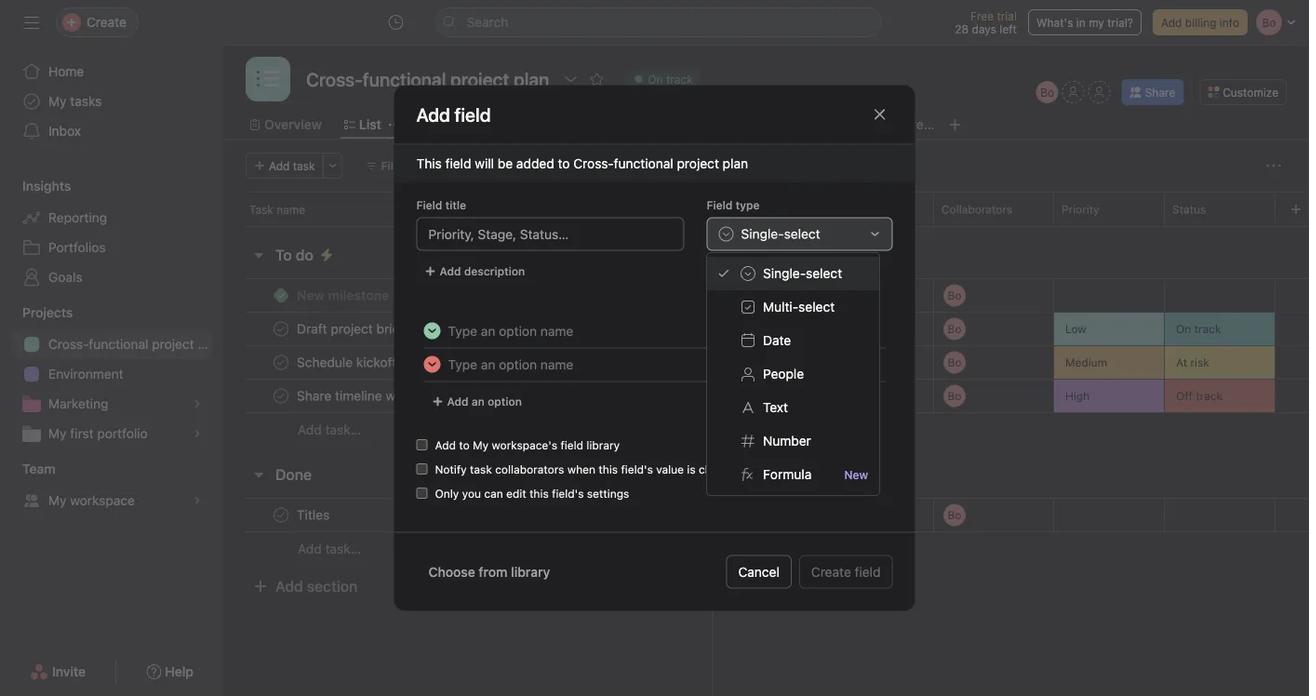 Task type: locate. For each thing, give the bounding box(es) containing it.
completed image inside "draft project brief" cell
[[270, 318, 292, 340]]

my inside projects element
[[48, 426, 67, 441]]

share
[[1145, 86, 1175, 99]]

1 collapse task list for this section image from the top
[[251, 248, 266, 262]]

project up environment link
[[152, 336, 194, 352]]

add task… button up done button
[[298, 420, 361, 440]]

0 horizontal spatial field's
[[552, 487, 584, 500]]

single-select
[[741, 226, 820, 241], [763, 266, 842, 281]]

to do button
[[275, 238, 313, 272]]

add left section
[[275, 577, 303, 595]]

to do
[[275, 246, 313, 264]]

0 vertical spatial single-select
[[741, 226, 820, 241]]

completed image for – 26
[[270, 318, 292, 340]]

edit
[[506, 487, 526, 500]]

select inside 'link'
[[806, 266, 842, 281]]

2 horizontal spatial field
[[855, 564, 881, 579]]

bob button down multi-
[[720, 318, 819, 340]]

Completed checkbox
[[270, 318, 292, 340], [270, 385, 292, 407], [270, 504, 292, 526]]

notify
[[435, 463, 467, 476]]

add task… button down titles text box
[[298, 539, 361, 559]]

2 type an option name field from the top
[[441, 348, 859, 380]]

0 vertical spatial collapse task list for this section image
[[251, 248, 266, 262]]

Notify task collaborators when this field's value is changed checkbox
[[416, 463, 428, 475]]

task up you
[[470, 463, 492, 476]]

priority field for schedule kickoff meeting cell
[[1053, 345, 1165, 380]]

1 horizontal spatial project
[[677, 155, 719, 171]]

2 completed image from the top
[[270, 351, 292, 374]]

1 task… from the top
[[325, 422, 361, 437]]

status field for draft project brief cell
[[1164, 312, 1276, 346]]

my
[[48, 94, 67, 109], [48, 426, 67, 441], [473, 439, 489, 452], [48, 493, 67, 508]]

1 vertical spatial field's
[[552, 487, 584, 500]]

number
[[763, 433, 811, 448]]

Completed milestone checkbox
[[274, 288, 288, 303]]

0 vertical spatial project
[[677, 155, 719, 171]]

add section button
[[246, 569, 365, 603]]

single-select button
[[707, 217, 893, 251]]

1 vertical spatial select
[[806, 266, 842, 281]]

30
[[880, 389, 894, 402]]

completed checkbox down completed checkbox
[[270, 385, 292, 407]]

–
[[870, 322, 877, 335], [870, 356, 876, 369], [870, 389, 877, 402]]

field left type
[[707, 199, 733, 212]]

0 horizontal spatial plan
[[198, 336, 223, 352]]

1 completed checkbox from the top
[[270, 318, 292, 340]]

priority field for titles cell
[[1053, 498, 1165, 532]]

task for add
[[293, 159, 315, 172]]

cross- up the environment
[[48, 336, 89, 352]]

workspace's
[[492, 439, 557, 452]]

choose from library button
[[416, 555, 562, 589]]

task… down share timeline with teammates text field at the left
[[325, 422, 361, 437]]

task… inside header to do tree grid
[[325, 422, 361, 437]]

0 vertical spatial –
[[870, 322, 877, 335]]

rules for to do image
[[319, 248, 334, 262]]

1 bob button from the top
[[720, 318, 819, 340]]

field
[[416, 199, 442, 212], [707, 199, 733, 212]]

select up multi-select on the top of the page
[[806, 266, 842, 281]]

title
[[445, 199, 466, 212]]

single- up multi-
[[763, 266, 806, 281]]

people
[[763, 366, 804, 382]]

this right edit at bottom left
[[530, 487, 549, 500]]

single-select inside 'link'
[[763, 266, 842, 281]]

schedule kickoff meeting cell
[[223, 345, 713, 380]]

1 horizontal spatial functional
[[614, 155, 673, 171]]

cross- right added
[[573, 155, 614, 171]]

1 vertical spatial this
[[530, 487, 549, 500]]

notify task collaborators when this field's value is changed
[[435, 463, 744, 476]]

completed image down completed checkbox
[[270, 385, 292, 407]]

1 field from the left
[[416, 199, 442, 212]]

2 bob from the top
[[746, 356, 767, 369]]

section
[[307, 577, 358, 595]]

1 vertical spatial add task… row
[[223, 531, 1309, 566]]

collapse task list for this section image
[[251, 248, 266, 262], [251, 467, 266, 482]]

field for field type
[[707, 199, 733, 212]]

1 vertical spatial task
[[470, 463, 492, 476]]

1 horizontal spatial to
[[558, 155, 570, 171]]

– left 26
[[870, 322, 877, 335]]

only
[[435, 487, 459, 500]]

projects element
[[0, 296, 223, 452]]

2 bob button from the top
[[720, 351, 819, 374]]

1 vertical spatial collapse task list for this section image
[[251, 467, 266, 482]]

completed image
[[270, 318, 292, 340], [270, 351, 292, 374]]

due
[[831, 203, 852, 216]]

0 horizontal spatial functional
[[89, 336, 148, 352]]

add inside the header done tree grid
[[298, 541, 322, 556]]

select down the single-select 'link'
[[799, 299, 835, 315]]

2 add task… from the top
[[298, 541, 361, 556]]

0 horizontal spatial cross-
[[48, 336, 89, 352]]

field inside button
[[855, 564, 881, 579]]

completed image up completed checkbox
[[270, 318, 292, 340]]

2 task… from the top
[[325, 541, 361, 556]]

only you can edit this field's settings
[[435, 487, 629, 500]]

– 30 row
[[223, 377, 1309, 415]]

– today
[[867, 356, 911, 369]]

my down team at the left of page
[[48, 493, 67, 508]]

bob down date
[[746, 356, 767, 369]]

task… up section
[[325, 541, 361, 556]]

select inside dropdown button
[[784, 226, 820, 241]]

single-select up multi-select on the top of the page
[[763, 266, 842, 281]]

bob button down date
[[720, 351, 819, 374]]

create field
[[811, 564, 881, 579]]

– inside row
[[870, 389, 877, 402]]

projects button
[[0, 303, 73, 322]]

to right added
[[558, 155, 570, 171]]

my left tasks
[[48, 94, 67, 109]]

field for create
[[855, 564, 881, 579]]

0 vertical spatial add task…
[[298, 422, 361, 437]]

1 vertical spatial add task… button
[[298, 539, 361, 559]]

info
[[1220, 16, 1239, 29]]

billing
[[1185, 16, 1217, 29]]

teams element
[[0, 452, 223, 519]]

2 add task… button from the top
[[298, 539, 361, 559]]

status
[[1172, 203, 1206, 216]]

New milestone text field
[[293, 286, 395, 305]]

2 field from the left
[[707, 199, 733, 212]]

0 vertical spatial field's
[[621, 463, 653, 476]]

add task… row
[[223, 412, 1309, 447], [223, 531, 1309, 566]]

1 vertical spatial cross-
[[48, 336, 89, 352]]

search list box
[[435, 7, 882, 37]]

Priority, Stage, Status… text field
[[416, 217, 684, 251]]

to
[[558, 155, 570, 171], [459, 439, 470, 452]]

0 vertical spatial completed image
[[270, 385, 292, 407]]

– for 26
[[870, 322, 877, 335]]

field left will
[[445, 155, 471, 171]]

collapse task list for this section image left done button
[[251, 467, 266, 482]]

1 vertical spatial to
[[459, 439, 470, 452]]

completed checkbox left titles text box
[[270, 504, 292, 526]]

2 add task… row from the top
[[223, 531, 1309, 566]]

cross- inside add field dialog
[[573, 155, 614, 171]]

0 vertical spatial task…
[[325, 422, 361, 437]]

1 vertical spatial functional
[[89, 336, 148, 352]]

1 add task… button from the top
[[298, 420, 361, 440]]

project up field type
[[677, 155, 719, 171]]

0 vertical spatial cross-
[[573, 155, 614, 171]]

1 horizontal spatial field
[[707, 199, 733, 212]]

0 vertical spatial this
[[599, 463, 618, 476]]

0 vertical spatial field
[[445, 155, 471, 171]]

hide sidebar image
[[24, 15, 39, 30]]

completed image inside titles cell
[[270, 504, 292, 526]]

2 vertical spatial field
[[855, 564, 881, 579]]

menu item
[[0, 0, 1309, 15]]

add to starred image
[[589, 72, 604, 87]]

Type an option name field
[[441, 315, 859, 347], [441, 348, 859, 380]]

completed checkbox up completed checkbox
[[270, 318, 292, 340]]

1 vertical spatial field
[[561, 439, 583, 452]]

you
[[462, 487, 481, 500]]

0 horizontal spatial field
[[445, 155, 471, 171]]

functional inside projects element
[[89, 336, 148, 352]]

my inside global element
[[48, 94, 67, 109]]

task inside button
[[293, 159, 315, 172]]

1 horizontal spatial plan
[[723, 155, 748, 171]]

1 vertical spatial completed image
[[270, 504, 292, 526]]

overview link
[[249, 114, 322, 135]]

1 horizontal spatial library
[[587, 439, 620, 452]]

add inside 'button'
[[440, 265, 461, 278]]

share button
[[1122, 79, 1184, 105]]

1 vertical spatial type an option name field
[[441, 348, 859, 380]]

bob button
[[720, 318, 819, 340], [720, 351, 819, 374]]

2 vertical spatial select
[[799, 299, 835, 315]]

completed image down completed milestone option
[[270, 351, 292, 374]]

select up the single-select 'link'
[[784, 226, 820, 241]]

1 horizontal spatial field's
[[621, 463, 653, 476]]

0 vertical spatial add task… row
[[223, 412, 1309, 447]]

row containing task name
[[223, 192, 1309, 226]]

2 completed checkbox from the top
[[270, 385, 292, 407]]

task
[[293, 159, 315, 172], [470, 463, 492, 476]]

team
[[22, 461, 55, 476]]

field left title at top
[[416, 199, 442, 212]]

plan
[[723, 155, 748, 171], [198, 336, 223, 352]]

0 vertical spatial bob
[[746, 322, 767, 335]]

library right from
[[511, 564, 550, 579]]

project
[[677, 155, 719, 171], [152, 336, 194, 352]]

collaborators
[[942, 203, 1012, 216]]

0 vertical spatial plan
[[723, 155, 748, 171]]

task… inside the header done tree grid
[[325, 541, 361, 556]]

due date
[[831, 203, 878, 216]]

add description button
[[416, 258, 533, 284]]

1 horizontal spatial task
[[470, 463, 492, 476]]

completed image left titles text box
[[270, 504, 292, 526]]

bob down multi-
[[746, 322, 767, 335]]

my for my first portfolio
[[48, 426, 67, 441]]

add inside header to do tree grid
[[298, 422, 322, 437]]

task inside add field dialog
[[470, 463, 492, 476]]

field's left value
[[621, 463, 653, 476]]

plan left completed checkbox
[[198, 336, 223, 352]]

completed checkbox inside share timeline with teammates cell
[[270, 385, 292, 407]]

0 horizontal spatial library
[[511, 564, 550, 579]]

tasks
[[70, 94, 102, 109]]

2 vertical spatial completed checkbox
[[270, 504, 292, 526]]

– 26
[[867, 322, 894, 335]]

0 vertical spatial functional
[[614, 155, 673, 171]]

multi-
[[763, 299, 799, 315]]

0 vertical spatial completed checkbox
[[270, 318, 292, 340]]

my
[[1089, 16, 1104, 29]]

single- down assignee
[[741, 226, 784, 241]]

my left 'first'
[[48, 426, 67, 441]]

free trial 28 days left
[[955, 9, 1017, 35]]

0 horizontal spatial field
[[416, 199, 442, 212]]

share timeline with teammates cell
[[223, 379, 713, 413]]

field's down when
[[552, 487, 584, 500]]

to up 'notify'
[[459, 439, 470, 452]]

0 vertical spatial library
[[587, 439, 620, 452]]

– left today
[[870, 356, 876, 369]]

field
[[445, 155, 471, 171], [561, 439, 583, 452], [855, 564, 881, 579]]

1 vertical spatial completed image
[[270, 351, 292, 374]]

1 completed image from the top
[[270, 385, 292, 407]]

add task… inside the header done tree grid
[[298, 541, 361, 556]]

reporting
[[48, 210, 107, 225]]

left
[[1000, 22, 1017, 35]]

completed checkbox for titles text box
[[270, 504, 292, 526]]

1 vertical spatial bob button
[[720, 351, 819, 374]]

portfolios
[[48, 240, 106, 255]]

be
[[498, 155, 513, 171]]

completed image inside share timeline with teammates cell
[[270, 385, 292, 407]]

my for my tasks
[[48, 94, 67, 109]]

plan up field type
[[723, 155, 748, 171]]

type
[[736, 199, 760, 212]]

add task… for add task… button inside the header done tree grid
[[298, 541, 361, 556]]

field's
[[621, 463, 653, 476], [552, 487, 584, 500]]

add down titles text box
[[298, 541, 322, 556]]

my inside teams element
[[48, 493, 67, 508]]

1 horizontal spatial field
[[561, 439, 583, 452]]

0 vertical spatial type an option name field
[[441, 315, 859, 347]]

draft project brief cell
[[223, 312, 713, 346]]

add left billing
[[1161, 16, 1182, 29]]

1 vertical spatial task…
[[325, 541, 361, 556]]

field right create
[[855, 564, 881, 579]]

0 vertical spatial select
[[784, 226, 820, 241]]

0 vertical spatial add task… button
[[298, 420, 361, 440]]

1 vertical spatial single-
[[763, 266, 806, 281]]

cancel button
[[726, 555, 792, 589]]

1 vertical spatial completed checkbox
[[270, 385, 292, 407]]

add an option button
[[424, 388, 530, 415]]

0 horizontal spatial project
[[152, 336, 194, 352]]

status field for share timeline with teammates cell
[[1164, 379, 1276, 413]]

1 horizontal spatial this
[[599, 463, 618, 476]]

add task… button
[[298, 420, 361, 440], [298, 539, 361, 559]]

add task… up done button
[[298, 422, 361, 437]]

0 vertical spatial to
[[558, 155, 570, 171]]

2 completed image from the top
[[270, 504, 292, 526]]

bob button for – today
[[720, 351, 819, 374]]

1 vertical spatial add task…
[[298, 541, 361, 556]]

this up settings
[[599, 463, 618, 476]]

1 horizontal spatial cross-
[[573, 155, 614, 171]]

an
[[472, 395, 485, 408]]

add right add to my workspace's field library checkbox
[[435, 439, 456, 452]]

status field for schedule kickoff meeting cell
[[1164, 345, 1276, 380]]

add up done button
[[298, 422, 322, 437]]

completed checkbox inside "draft project brief" cell
[[270, 318, 292, 340]]

can
[[484, 487, 503, 500]]

search button
[[435, 7, 882, 37]]

Titles text field
[[293, 506, 335, 524]]

2 vertical spatial –
[[870, 389, 877, 402]]

row
[[223, 192, 1309, 226], [246, 225, 1309, 227], [223, 277, 1309, 314], [223, 310, 1309, 348], [223, 344, 1309, 381], [223, 496, 1309, 534]]

field for field title
[[416, 199, 442, 212]]

task down overview
[[293, 159, 315, 172]]

1 vertical spatial plan
[[198, 336, 223, 352]]

None text field
[[301, 62, 554, 96]]

priority field for new milestone cell
[[1053, 278, 1165, 313]]

completed image
[[270, 385, 292, 407], [270, 504, 292, 526]]

single- inside 'link'
[[763, 266, 806, 281]]

add task… inside header to do tree grid
[[298, 422, 361, 437]]

completed checkbox for draft project brief text box
[[270, 318, 292, 340]]

days
[[972, 22, 997, 35]]

0 vertical spatial task
[[293, 159, 315, 172]]

1 completed image from the top
[[270, 318, 292, 340]]

field's for settings
[[552, 487, 584, 500]]

1 vertical spatial single-select
[[763, 266, 842, 281]]

0 horizontal spatial to
[[459, 439, 470, 452]]

add up new milestone cell on the top of page
[[440, 265, 461, 278]]

collapse task list for this section image left the to
[[251, 248, 266, 262]]

0 vertical spatial completed image
[[270, 318, 292, 340]]

field up when
[[561, 439, 583, 452]]

single-select up the single-select 'link'
[[741, 226, 820, 241]]

0 horizontal spatial task
[[293, 159, 315, 172]]

0 vertical spatial bob button
[[720, 318, 819, 340]]

inbox link
[[11, 116, 212, 146]]

28
[[955, 22, 969, 35]]

0 vertical spatial single-
[[741, 226, 784, 241]]

1 vertical spatial bob
[[746, 356, 767, 369]]

1 vertical spatial –
[[870, 356, 876, 369]]

my down an
[[473, 439, 489, 452]]

library up notify task collaborators when this field's value is changed
[[587, 439, 620, 452]]

completed image inside schedule kickoff meeting cell
[[270, 351, 292, 374]]

2 collapse task list for this section image from the top
[[251, 467, 266, 482]]

1 vertical spatial library
[[511, 564, 550, 579]]

done button
[[275, 458, 312, 491]]

3 completed checkbox from the top
[[270, 504, 292, 526]]

1 bob from the top
[[746, 322, 767, 335]]

– left "30"
[[870, 389, 877, 402]]

task…
[[325, 422, 361, 437], [325, 541, 361, 556]]

first
[[70, 426, 94, 441]]

titles cell
[[223, 498, 713, 532]]

1 add task… from the top
[[298, 422, 361, 437]]

marketing
[[48, 396, 108, 411]]

0 horizontal spatial this
[[530, 487, 549, 500]]

select for single-select dropdown button
[[784, 226, 820, 241]]

completed checkbox inside titles cell
[[270, 504, 292, 526]]

today
[[880, 356, 911, 369]]

add task… down titles text box
[[298, 541, 361, 556]]



Task type: vqa. For each thing, say whether or not it's contained in the screenshot.
what
no



Task type: describe. For each thing, give the bounding box(es) containing it.
priority
[[1062, 203, 1100, 216]]

Draft project brief text field
[[293, 320, 410, 338]]

task… for add task… button inside the header done tree grid
[[325, 541, 361, 556]]

goals link
[[11, 262, 212, 292]]

what's in my trial? button
[[1028, 9, 1142, 35]]

workspace
[[70, 493, 135, 508]]

add left an
[[447, 395, 469, 408]]

add field
[[416, 103, 491, 125]]

cross-functional project plan
[[48, 336, 223, 352]]

cross- inside projects element
[[48, 336, 89, 352]]

is
[[687, 463, 696, 476]]

Share timeline with teammates text field
[[293, 387, 487, 405]]

collaborators
[[495, 463, 564, 476]]

cross-functional project plan link
[[11, 329, 223, 359]]

team button
[[0, 460, 55, 478]]

Schedule kickoff meeting text field
[[293, 353, 455, 372]]

my first portfolio
[[48, 426, 148, 441]]

number link
[[707, 424, 879, 458]]

create
[[811, 564, 851, 579]]

overview
[[264, 117, 322, 132]]

when
[[567, 463, 596, 476]]

bob button for – 26
[[720, 318, 819, 340]]

trial?
[[1108, 16, 1133, 29]]

Only you can edit this field's settings checkbox
[[416, 488, 428, 499]]

my inside add field dialog
[[473, 439, 489, 452]]

1 add task… row from the top
[[223, 412, 1309, 447]]

name
[[277, 203, 305, 216]]

this for edit
[[530, 487, 549, 500]]

my first portfolio link
[[11, 419, 212, 448]]

multi-select
[[763, 299, 835, 315]]

– for today
[[870, 356, 876, 369]]

add task… button inside the header done tree grid
[[298, 539, 361, 559]]

invite button
[[18, 655, 98, 689]]

people link
[[707, 357, 879, 391]]

header done tree grid
[[223, 496, 1309, 566]]

add field dialog
[[394, 85, 915, 611]]

functional inside add field dialog
[[614, 155, 673, 171]]

search
[[467, 14, 508, 30]]

list
[[359, 117, 381, 132]]

option
[[488, 395, 522, 408]]

completed checkbox for share timeline with teammates text field at the left
[[270, 385, 292, 407]]

new milestone cell
[[223, 278, 713, 313]]

Add to My workspace's field library checkbox
[[416, 439, 428, 450]]

completed image for titles text box
[[270, 504, 292, 526]]

status field for titles cell
[[1164, 498, 1276, 532]]

add down overview link
[[269, 159, 290, 172]]

settings
[[587, 487, 629, 500]]

done
[[275, 466, 312, 483]]

bo button
[[1036, 81, 1059, 103]]

portfolio
[[97, 426, 148, 441]]

date
[[763, 333, 791, 348]]

field title
[[416, 199, 466, 212]]

status field for new milestone cell
[[1164, 278, 1276, 313]]

completed image for share timeline with teammates text field at the left
[[270, 385, 292, 407]]

priority field for draft project brief cell
[[1053, 312, 1165, 346]]

header to do tree grid
[[223, 277, 1309, 447]]

projects
[[22, 305, 73, 320]]

home link
[[11, 57, 212, 87]]

do
[[296, 246, 313, 264]]

new
[[844, 468, 868, 481]]

added
[[516, 155, 554, 171]]

task name
[[249, 203, 305, 216]]

from
[[479, 564, 508, 579]]

26
[[880, 322, 894, 335]]

collapse task list for this section image for completed option within titles cell
[[251, 467, 266, 482]]

priority field for share timeline with teammates cell
[[1053, 379, 1165, 413]]

my tasks
[[48, 94, 102, 109]]

reporting link
[[11, 203, 212, 233]]

assignee
[[720, 203, 768, 216]]

environment link
[[11, 359, 212, 389]]

free
[[971, 9, 994, 22]]

collapse task list for this section image for completed milestone option
[[251, 248, 266, 262]]

close this dialog image
[[872, 107, 887, 122]]

text link
[[707, 391, 879, 424]]

date
[[855, 203, 878, 216]]

completed milestone image
[[274, 288, 288, 303]]

insights
[[22, 178, 71, 194]]

– for 30
[[870, 389, 877, 402]]

global element
[[0, 46, 223, 157]]

project inside add field dialog
[[677, 155, 719, 171]]

select for multi-select link
[[799, 299, 835, 315]]

trial
[[997, 9, 1017, 22]]

board
[[441, 117, 477, 132]]

date link
[[707, 324, 879, 357]]

board link
[[426, 114, 477, 135]]

portfolios link
[[11, 233, 212, 262]]

list image
[[257, 68, 279, 90]]

add task… button inside header to do tree grid
[[298, 420, 361, 440]]

add task button
[[246, 153, 323, 179]]

Completed checkbox
[[270, 351, 292, 374]]

what's in my trial?
[[1037, 16, 1133, 29]]

invite
[[52, 664, 86, 679]]

bo
[[1040, 86, 1054, 99]]

plan inside cross-functional project plan link
[[198, 336, 223, 352]]

home
[[48, 64, 84, 79]]

to
[[275, 246, 292, 264]]

description
[[464, 265, 525, 278]]

add billing info
[[1161, 16, 1239, 29]]

– 30
[[867, 389, 894, 402]]

single- inside single-select dropdown button
[[741, 226, 784, 241]]

this field will be added to cross-functional project plan
[[416, 155, 748, 171]]

1 vertical spatial project
[[152, 336, 194, 352]]

field's for value
[[621, 463, 653, 476]]

single-select inside dropdown button
[[741, 226, 820, 241]]

1 type an option name field from the top
[[441, 315, 859, 347]]

add an option
[[447, 395, 522, 408]]

task… for add task… button in the header to do tree grid
[[325, 422, 361, 437]]

add section
[[275, 577, 358, 595]]

field type
[[707, 199, 760, 212]]

my for my workspace
[[48, 493, 67, 508]]

environment
[[48, 366, 123, 382]]

task for notify
[[470, 463, 492, 476]]

this
[[416, 155, 442, 171]]

list link
[[344, 114, 381, 135]]

add task
[[269, 159, 315, 172]]

plan inside add field dialog
[[723, 155, 748, 171]]

add task… for add task… button in the header to do tree grid
[[298, 422, 361, 437]]

this for when
[[599, 463, 618, 476]]

changed
[[699, 463, 744, 476]]

field for this
[[445, 155, 471, 171]]

text
[[763, 400, 788, 415]]

formula
[[763, 467, 812, 482]]

create field button
[[799, 555, 893, 589]]

add billing info button
[[1153, 9, 1248, 35]]

insights element
[[0, 169, 223, 296]]

completed image for – today
[[270, 351, 292, 374]]

library inside button
[[511, 564, 550, 579]]



